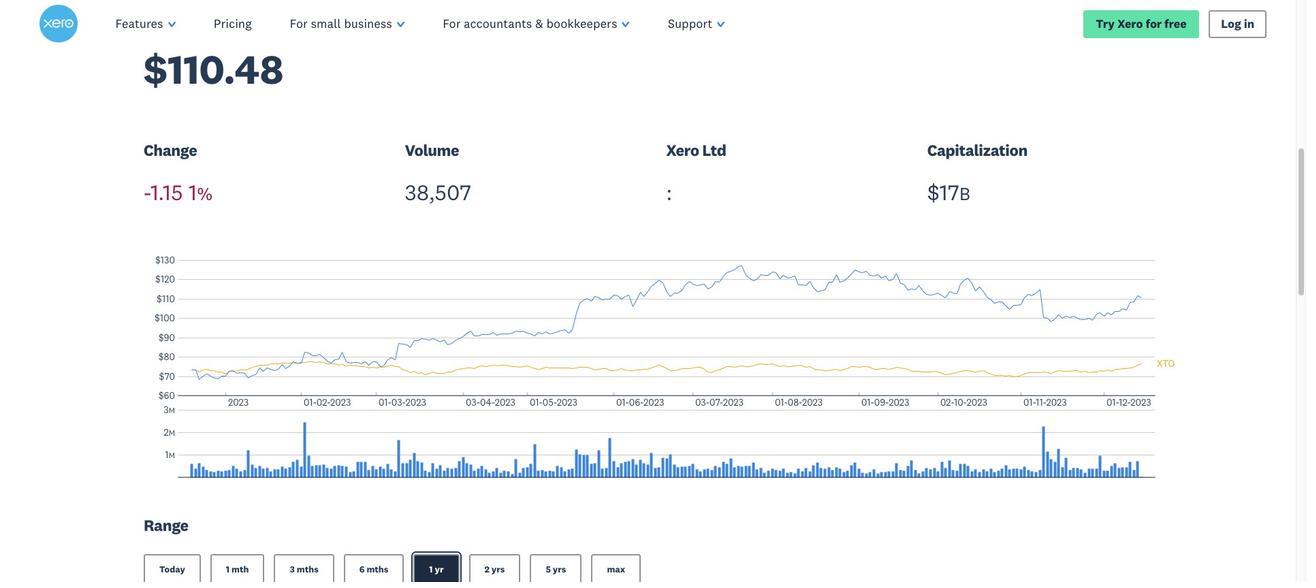 Task type: vqa. For each thing, say whether or not it's contained in the screenshot.
Smart
no



Task type: locate. For each thing, give the bounding box(es) containing it.
6 2023 from the left
[[644, 396, 664, 409]]

1 2023 from the left
[[228, 396, 249, 409]]

1 horizontal spatial 3
[[290, 564, 295, 575]]

features
[[115, 16, 163, 31]]

2023 for 01-05-2023
[[557, 396, 578, 409]]

$ up $ 60
[[159, 371, 164, 383]]

2023 for 03-07-2023
[[723, 396, 744, 409]]

1 for .
[[151, 179, 158, 206]]

m down 2 m
[[169, 451, 175, 461]]

5 yrs button
[[530, 554, 582, 582]]

1 02- from the left
[[317, 396, 330, 409]]

try xero for free link
[[1084, 10, 1199, 38]]

01-
[[304, 396, 317, 409], [379, 396, 392, 409], [530, 396, 543, 409], [616, 396, 629, 409], [775, 396, 788, 409], [862, 396, 874, 409], [1024, 396, 1036, 409], [1107, 396, 1119, 409]]

xero ltd
[[666, 141, 726, 160]]

01-05-2023
[[530, 396, 578, 409]]

$ 80
[[158, 351, 175, 363]]

1 for yr
[[429, 564, 433, 575]]

3 03- from the left
[[695, 396, 710, 409]]

1 vertical spatial 110
[[162, 293, 175, 305]]

1 for mth
[[226, 564, 230, 575]]

10 2023 from the left
[[967, 396, 988, 409]]

9 2023 from the left
[[889, 396, 910, 409]]

$ up $ 100
[[157, 293, 162, 305]]

1 vertical spatial 3
[[290, 564, 295, 575]]

1 horizontal spatial 03-
[[466, 396, 480, 409]]

6
[[359, 564, 365, 575]]

8 2023 from the left
[[802, 396, 823, 409]]

6 mths
[[359, 564, 389, 575]]

0 vertical spatial xero
[[1118, 16, 1143, 31]]

$ down $ 90
[[158, 351, 164, 363]]

0 vertical spatial m
[[169, 406, 175, 416]]

$ for $ 100
[[155, 312, 160, 325]]

1 yr
[[429, 564, 444, 575]]

$ down the price
[[144, 44, 168, 95]]

in
[[1244, 16, 1255, 31]]

$ for $ 17 b
[[928, 179, 940, 206]]

0 horizontal spatial mths
[[297, 564, 319, 575]]

3 m from the top
[[169, 451, 175, 461]]

0 horizontal spatial 03-
[[392, 396, 406, 409]]

yrs inside button
[[492, 564, 505, 575]]

2 vertical spatial m
[[169, 451, 175, 461]]

1 right the 15
[[189, 179, 197, 206]]

try
[[1096, 16, 1115, 31]]

volume
[[405, 141, 459, 160]]

1 yrs from the left
[[492, 564, 505, 575]]

2023 for 03-04-2023
[[495, 396, 516, 409]]

0 horizontal spatial 2
[[164, 427, 169, 439]]

m inside 3 m
[[169, 406, 175, 416]]

1
[[151, 179, 158, 206], [189, 179, 197, 206], [165, 449, 169, 461], [226, 564, 230, 575], [429, 564, 433, 575]]

1 03- from the left
[[392, 396, 406, 409]]

2 for yrs
[[485, 564, 490, 575]]

1 vertical spatial 2
[[485, 564, 490, 575]]

60
[[164, 390, 175, 402]]

2 mths from the left
[[367, 564, 389, 575]]

01- for 11-
[[1024, 396, 1036, 409]]

mths inside button
[[297, 564, 319, 575]]

for
[[290, 16, 308, 31], [443, 16, 461, 31]]

0 horizontal spatial 02-
[[317, 396, 330, 409]]

1 vertical spatial m
[[169, 429, 175, 438]]

10-
[[954, 396, 967, 409]]

2023
[[228, 396, 249, 409], [330, 396, 351, 409], [406, 396, 426, 409], [495, 396, 516, 409], [557, 396, 578, 409], [644, 396, 664, 409], [723, 396, 744, 409], [802, 396, 823, 409], [889, 396, 910, 409], [967, 396, 988, 409], [1047, 396, 1067, 409], [1131, 396, 1152, 409]]

2 03- from the left
[[466, 396, 480, 409]]

$ 100
[[155, 312, 175, 325]]

today
[[159, 564, 185, 575]]

yrs right '5'
[[553, 564, 566, 575]]

2 down 3 m
[[164, 427, 169, 439]]

yrs inside button
[[553, 564, 566, 575]]

0 horizontal spatial .
[[158, 179, 163, 206]]

1 mth
[[226, 564, 249, 575]]

1 horizontal spatial 2
[[485, 564, 490, 575]]

$ for $ 90
[[158, 332, 164, 344]]

$
[[144, 44, 168, 95], [928, 179, 940, 206], [155, 254, 161, 267], [155, 273, 161, 286], [157, 293, 162, 305], [155, 312, 160, 325], [158, 332, 164, 344], [158, 351, 164, 363], [159, 371, 164, 383], [158, 390, 164, 402]]

$ up 3 m
[[158, 390, 164, 402]]

for
[[1146, 16, 1162, 31]]

m for 3
[[169, 406, 175, 416]]

2023 for 01-06-2023
[[644, 396, 664, 409]]

xero homepage image
[[39, 5, 77, 43]]

mths inside button
[[367, 564, 389, 575]]

$ up $ 120
[[155, 254, 161, 267]]

1 left yr
[[429, 564, 433, 575]]

2023 for 01-11-2023
[[1047, 396, 1067, 409]]

2 yrs from the left
[[553, 564, 566, 575]]

bookkeepers
[[547, 16, 617, 31]]

0 vertical spatial 110
[[168, 44, 224, 95]]

1 vertical spatial .
[[158, 179, 163, 206]]

2 for from the left
[[443, 16, 461, 31]]

m for 1
[[169, 451, 175, 461]]

110 down the price
[[168, 44, 224, 95]]

$ left b
[[928, 179, 940, 206]]

2 m from the top
[[169, 429, 175, 438]]

for left small
[[290, 16, 308, 31]]

1 left mth
[[226, 564, 230, 575]]

1 horizontal spatial 02-
[[941, 396, 954, 409]]

08-
[[788, 396, 802, 409]]

yrs left '5'
[[492, 564, 505, 575]]

&
[[535, 16, 544, 31]]

$ for $ 70
[[159, 371, 164, 383]]

m
[[169, 406, 175, 416], [169, 429, 175, 438], [169, 451, 175, 461]]

3 inside button
[[290, 564, 295, 575]]

2 01- from the left
[[379, 396, 392, 409]]

80
[[164, 351, 175, 363]]

01- for 03-
[[379, 396, 392, 409]]

3 m
[[164, 404, 175, 417]]

1 horizontal spatial .
[[224, 44, 235, 95]]

0 horizontal spatial yrs
[[492, 564, 505, 575]]

110 up 100
[[162, 293, 175, 305]]

. down the pricing
[[224, 44, 235, 95]]

1 down 2 m
[[165, 449, 169, 461]]

m inside "1 m"
[[169, 451, 175, 461]]

log
[[1221, 16, 1242, 31]]

3 right mth
[[290, 564, 295, 575]]

1 horizontal spatial xero
[[1118, 16, 1143, 31]]

xero left ltd
[[666, 141, 699, 160]]

$ down $ 110
[[155, 312, 160, 325]]

yrs for 2 yrs
[[492, 564, 505, 575]]

01- for 12-
[[1107, 396, 1119, 409]]

mths left 6
[[297, 564, 319, 575]]

12 2023 from the left
[[1131, 396, 1152, 409]]

$ 70
[[159, 371, 175, 383]]

2 2023 from the left
[[330, 396, 351, 409]]

$ up the $ 80
[[158, 332, 164, 344]]

3 down $ 60
[[164, 404, 169, 417]]

2 horizontal spatial 03-
[[695, 396, 710, 409]]

. down change
[[158, 179, 163, 206]]

m up "1 m"
[[169, 429, 175, 438]]

xero left for
[[1118, 16, 1143, 31]]

0 horizontal spatial 3
[[164, 404, 169, 417]]

03-07-2023
[[695, 396, 744, 409]]

3 2023 from the left
[[406, 396, 426, 409]]

1 left the 15
[[151, 179, 158, 206]]

1 horizontal spatial for
[[443, 16, 461, 31]]

mths for 6 mths
[[367, 564, 389, 575]]

4 01- from the left
[[616, 396, 629, 409]]

5 01- from the left
[[775, 396, 788, 409]]

m down 60
[[169, 406, 175, 416]]

01-12-2023
[[1107, 396, 1152, 409]]

1 01- from the left
[[304, 396, 317, 409]]

$ for $ 110
[[157, 293, 162, 305]]

7 01- from the left
[[1024, 396, 1036, 409]]

ltd
[[702, 141, 726, 160]]

2 inside button
[[485, 564, 490, 575]]

0 vertical spatial 3
[[164, 404, 169, 417]]

01-06-2023
[[616, 396, 664, 409]]

2
[[164, 427, 169, 439], [485, 564, 490, 575]]

0 horizontal spatial for
[[290, 16, 308, 31]]

8 01- from the left
[[1107, 396, 1119, 409]]

11 2023 from the left
[[1047, 396, 1067, 409]]

1 m from the top
[[169, 406, 175, 416]]

$ down $ 130
[[155, 273, 161, 286]]

03-
[[392, 396, 406, 409], [466, 396, 480, 409], [695, 396, 710, 409]]

1 horizontal spatial yrs
[[553, 564, 566, 575]]

5 2023 from the left
[[557, 396, 578, 409]]

01-03-2023
[[379, 396, 426, 409]]

90
[[164, 332, 175, 344]]

.
[[224, 44, 235, 95], [158, 179, 163, 206]]

0 vertical spatial .
[[224, 44, 235, 95]]

yrs
[[492, 564, 505, 575], [553, 564, 566, 575]]

2 02- from the left
[[941, 396, 954, 409]]

$ 17 b
[[928, 179, 971, 206]]

6 01- from the left
[[862, 396, 874, 409]]

15
[[163, 179, 183, 206]]

2 right yr
[[485, 564, 490, 575]]

02-
[[317, 396, 330, 409], [941, 396, 954, 409]]

0 horizontal spatial xero
[[666, 141, 699, 160]]

mths
[[297, 564, 319, 575], [367, 564, 389, 575]]

for accountants & bookkeepers
[[443, 16, 617, 31]]

for left accountants
[[443, 16, 461, 31]]

1 horizontal spatial mths
[[367, 564, 389, 575]]

1 for from the left
[[290, 16, 308, 31]]

b
[[960, 183, 971, 205]]

04-
[[480, 396, 495, 409]]

3
[[164, 404, 169, 417], [290, 564, 295, 575]]

mths right 6
[[367, 564, 389, 575]]

3 01- from the left
[[530, 396, 543, 409]]

m inside 2 m
[[169, 429, 175, 438]]

1 mths from the left
[[297, 564, 319, 575]]

01-02-2023
[[304, 396, 351, 409]]

range
[[144, 516, 188, 535]]

for for for small business
[[290, 16, 308, 31]]

1 for m
[[165, 449, 169, 461]]

0 vertical spatial 2
[[164, 427, 169, 439]]

07-
[[710, 396, 723, 409]]

7 2023 from the left
[[723, 396, 744, 409]]

12-
[[1119, 396, 1131, 409]]

support button
[[649, 0, 744, 48]]

pricing link
[[195, 0, 271, 48]]

4 2023 from the left
[[495, 396, 516, 409]]



Task type: describe. For each thing, give the bounding box(es) containing it.
$ for $ 80
[[158, 351, 164, 363]]

06-
[[629, 396, 644, 409]]

$ 110
[[157, 293, 175, 305]]

1 mth button
[[210, 554, 265, 582]]

$ 130
[[155, 254, 175, 267]]

01- for 09-
[[862, 396, 874, 409]]

max
[[607, 564, 625, 575]]

$ 60
[[158, 390, 175, 402]]

01-08-2023
[[775, 396, 823, 409]]

mth
[[232, 564, 249, 575]]

110 for $ 110
[[162, 293, 175, 305]]

2 yrs button
[[469, 554, 521, 582]]

2023 for 01-09-2023
[[889, 396, 910, 409]]

pricing
[[214, 16, 252, 31]]

01-09-2023
[[862, 396, 910, 409]]

05-
[[543, 396, 557, 409]]

log in link
[[1209, 10, 1267, 38]]

01- for 08-
[[775, 396, 788, 409]]

$ 110 . 48
[[144, 44, 284, 95]]

38,507
[[405, 179, 471, 206]]

:
[[666, 179, 672, 206]]

2023 for 01-03-2023
[[406, 396, 426, 409]]

$ for $ 110 . 48
[[144, 44, 168, 95]]

xto
[[1157, 358, 1175, 370]]

110 for $ 110 . 48
[[168, 44, 224, 95]]

03-04-2023
[[466, 396, 516, 409]]

business
[[344, 16, 392, 31]]

09-
[[874, 396, 889, 409]]

3 for mths
[[290, 564, 295, 575]]

$ 120
[[155, 273, 175, 286]]

for small business button
[[271, 0, 424, 48]]

1 vertical spatial xero
[[666, 141, 699, 160]]

03- for 03-04-2023
[[466, 396, 480, 409]]

small
[[311, 16, 341, 31]]

2 for m
[[164, 427, 169, 439]]

log in
[[1221, 16, 1255, 31]]

2 yrs
[[485, 564, 505, 575]]

try xero for free
[[1096, 16, 1187, 31]]

accountants
[[464, 16, 532, 31]]

17
[[940, 179, 960, 206]]

6 mths button
[[344, 554, 404, 582]]

for for for accountants & bookkeepers
[[443, 16, 461, 31]]

1 m
[[165, 449, 175, 461]]

3 for m
[[164, 404, 169, 417]]

for small business
[[290, 16, 392, 31]]

130
[[161, 254, 175, 267]]

change
[[144, 141, 197, 160]]

free
[[1165, 16, 1187, 31]]

2023 for 01-08-2023
[[802, 396, 823, 409]]

2023 for 02-10-2023
[[967, 396, 988, 409]]

m for 2
[[169, 429, 175, 438]]

$ 90
[[158, 332, 175, 344]]

support
[[668, 16, 713, 31]]

%
[[197, 183, 213, 205]]

2023 for 01-12-2023
[[1131, 396, 1152, 409]]

48
[[235, 44, 284, 95]]

2 m
[[164, 427, 175, 439]]

price
[[144, 16, 180, 36]]

02-10-2023
[[941, 396, 988, 409]]

mths for 3 mths
[[297, 564, 319, 575]]

3 mths button
[[274, 554, 334, 582]]

1 yr button
[[414, 554, 459, 582]]

03- for 03-07-2023
[[695, 396, 710, 409]]

01-11-2023
[[1024, 396, 1067, 409]]

11-
[[1036, 396, 1047, 409]]

yrs for 5 yrs
[[553, 564, 566, 575]]

70
[[164, 371, 175, 383]]

$ for $ 130
[[155, 254, 161, 267]]

for accountants & bookkeepers button
[[424, 0, 649, 48]]

01- for 05-
[[530, 396, 543, 409]]

yr
[[435, 564, 444, 575]]

$ for $ 60
[[158, 390, 164, 402]]

max button
[[592, 554, 641, 582]]

5 yrs
[[546, 564, 566, 575]]

01- for 06-
[[616, 396, 629, 409]]

3 mths
[[290, 564, 319, 575]]

5
[[546, 564, 551, 575]]

features button
[[96, 0, 195, 48]]

1 . 15 1 %
[[151, 179, 213, 206]]

100
[[160, 312, 175, 325]]

120
[[161, 273, 175, 286]]

today button
[[144, 554, 201, 582]]

01- for 02-
[[304, 396, 317, 409]]

2023 for 01-02-2023
[[330, 396, 351, 409]]

$ for $ 120
[[155, 273, 161, 286]]

capitalization
[[928, 141, 1028, 160]]



